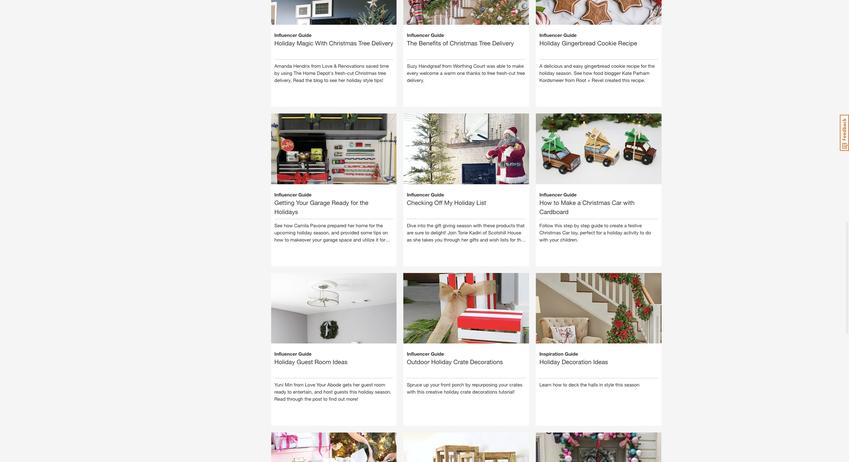 Task type: vqa. For each thing, say whether or not it's contained in the screenshot.
'spend'
no



Task type: describe. For each thing, give the bounding box(es) containing it.
to left find
[[323, 396, 328, 402]]

how to make a christmas car with cardboard image
[[536, 102, 662, 186]]

your inside "influencer guide getting your garage ready for the holidays"
[[296, 199, 308, 206]]

decorations
[[472, 389, 498, 395]]

are
[[407, 230, 414, 235]]

holiday for holiday magic with christmas tree delivery
[[274, 39, 295, 47]]

feedback link image
[[840, 115, 849, 151]]

love for with
[[322, 63, 333, 69]]

this inside 'spruce up your front porch by repurposing your crates with this creative holiday crate decorations tutorial!'
[[417, 389, 425, 395]]

ideas inside influencer guide holiday guest room ideas
[[333, 358, 348, 366]]

by inside "amanda hendrix from love & renovations saved time by using the home depot's fresh-cut christmas tree delivery. read the blog to see her holiday style tips!"
[[274, 70, 280, 76]]

influencer for off
[[407, 192, 430, 197]]

created
[[605, 77, 621, 83]]

fresh- inside "amanda hendrix from love & renovations saved time by using the home depot's fresh-cut christmas tree delivery. read the blog to see her holiday style tips!"
[[335, 70, 347, 76]]

join
[[448, 230, 457, 235]]

how inside the a delicious and easy gingerbread cookie recipe for the holiday season. see how food blogger kate parham kordsmeier from root + revel created this recipe.
[[583, 70, 592, 76]]

influencer for gingerbread
[[540, 32, 562, 38]]

for inside dive into the gift giving season with these products that are sure to delight! join torie kadiri of scotshill house as she takes you through her gifts and wish lists for the holiday season.
[[510, 237, 516, 243]]

holiday for holiday guest room ideas
[[274, 358, 295, 366]]

see inside see how camila pavone prepared her home for the upcoming holiday season, and provided some tips on how to makeover your garage space and utilize it for tool storage or even some fun for hosting holiday activities!
[[274, 223, 283, 228]]

she
[[413, 237, 421, 243]]

on
[[383, 230, 388, 235]]

see inside the a delicious and easy gingerbread cookie recipe for the holiday season. see how food blogger kate parham kordsmeier from root + revel created this recipe.
[[574, 70, 582, 76]]

christmas inside influencer guide the benefits of christmas tree delivery
[[450, 39, 478, 47]]

abode
[[327, 382, 341, 388]]

influencer guide the benefits of christmas tree delivery
[[407, 32, 514, 47]]

hendrix
[[293, 63, 310, 69]]

cookie
[[597, 39, 617, 47]]

to left free
[[482, 70, 486, 76]]

car inside follow this step by step guide to create a festive christmas car toy, perfect for a holiday activity to do with your children.
[[562, 230, 570, 235]]

holiday inside influencer guide checking off my holiday list
[[454, 199, 475, 206]]

deck
[[569, 382, 579, 388]]

influencer for holiday
[[407, 351, 430, 357]]

influencer guide getting your garage ready for the holidays
[[274, 192, 368, 215]]

to right able
[[507, 63, 511, 69]]

with inside follow this step by step guide to create a festive christmas car toy, perfect for a holiday activity to do with your children.
[[540, 237, 548, 243]]

halls
[[588, 382, 598, 388]]

able
[[497, 63, 506, 69]]

benefits
[[419, 39, 441, 47]]

crate
[[460, 389, 471, 395]]

&
[[334, 63, 337, 69]]

entertain,
[[293, 389, 313, 395]]

for inside follow this step by step guide to create a festive christmas car toy, perfect for a holiday activity to do with your children.
[[596, 230, 602, 235]]

from inside the a delicious and easy gingerbread cookie recipe for the holiday season. see how food blogger kate parham kordsmeier from root + revel created this recipe.
[[565, 77, 575, 83]]

influencer guide holiday guest room ideas
[[274, 351, 348, 366]]

perfect
[[580, 230, 595, 235]]

for up tips on the left
[[369, 223, 375, 228]]

your up tutorial!
[[499, 382, 508, 388]]

2 step from the left
[[581, 223, 590, 228]]

a up activity
[[624, 223, 627, 228]]

ideas inside inspiration guide holiday decoration ideas
[[593, 358, 608, 366]]

guide for decoration
[[565, 351, 578, 357]]

the down house
[[517, 237, 524, 243]]

space
[[339, 237, 352, 243]]

ready
[[332, 199, 349, 206]]

guide for magic
[[298, 32, 312, 38]]

holiday inside the a delicious and easy gingerbread cookie recipe for the holiday season. see how food blogger kate parham kordsmeier from root + revel created this recipe.
[[540, 70, 555, 76]]

cut inside "amanda hendrix from love & renovations saved time by using the home depot's fresh-cut christmas tree delivery. read the blog to see her holiday style tips!"
[[347, 70, 354, 76]]

1 vertical spatial some
[[318, 244, 330, 250]]

my
[[444, 199, 453, 206]]

creative
[[426, 389, 443, 395]]

influencer for to
[[540, 192, 562, 197]]

delivery. inside suzy handgraaf from worthing court was able to make every welcome a warm one thanks to free fresh-cut tree delivery.
[[407, 77, 424, 83]]

you
[[435, 237, 443, 243]]

how up upcoming
[[284, 223, 293, 228]]

cookie
[[611, 63, 625, 69]]

suzy
[[407, 63, 417, 69]]

cut inside suzy handgraaf from worthing court was able to make every welcome a warm one thanks to free fresh-cut tree delivery.
[[509, 70, 516, 76]]

by inside follow this step by step guide to create a festive christmas car toy, perfect for a holiday activity to do with your children.
[[574, 223, 579, 228]]

how
[[540, 199, 552, 206]]

children.
[[560, 237, 578, 243]]

spruce up your front porch by repurposing your crates with this creative holiday crate decorations tutorial!
[[407, 382, 522, 395]]

your inside yuni min from love your abode gets her guest room ready to entertain, and host guests this holiday season. read through the post to find out more!
[[317, 382, 326, 388]]

car inside the influencer guide how to make a christmas car with cardboard
[[612, 199, 622, 206]]

fresh- inside suzy handgraaf from worthing court was able to make every welcome a warm one thanks to free fresh-cut tree delivery.
[[497, 70, 509, 76]]

crate
[[454, 358, 468, 366]]

even
[[307, 244, 317, 250]]

of inside dive into the gift giving season with these products that are sure to delight! join torie kadiri of scotshill house as she takes you through her gifts and wish lists for the holiday season.
[[483, 230, 487, 235]]

festive
[[628, 223, 642, 228]]

season,
[[313, 230, 330, 235]]

to inside the influencer guide how to make a christmas car with cardboard
[[554, 199, 559, 206]]

provided
[[341, 230, 359, 235]]

inspiration
[[540, 351, 564, 357]]

activity
[[624, 230, 639, 235]]

saved
[[366, 63, 379, 69]]

christmas inside follow this step by step guide to create a festive christmas car toy, perfect for a holiday activity to do with your children.
[[540, 230, 561, 235]]

worthing
[[453, 63, 472, 69]]

for inside "influencer guide getting your garage ready for the holidays"
[[351, 199, 358, 206]]

checking off my holiday list image
[[404, 102, 529, 228]]

1 step from the left
[[564, 223, 573, 228]]

gingerbread
[[562, 39, 596, 47]]

welcome
[[420, 70, 439, 76]]

her inside yuni min from love your abode gets her guest room ready to entertain, and host guests this holiday season. read through the post to find out more!
[[353, 382, 360, 388]]

delivery for holiday magic with christmas tree delivery
[[372, 39, 393, 47]]

influencer for benefits
[[407, 32, 430, 38]]

style inside "amanda hendrix from love & renovations saved time by using the home depot's fresh-cut christmas tree delivery. read the blog to see her holiday style tips!"
[[363, 77, 373, 83]]

guest
[[297, 358, 313, 366]]

influencer guide holiday gingerbread cookie recipe
[[540, 32, 637, 47]]

delicious
[[544, 63, 563, 69]]

influencer guide holiday magic with christmas tree delivery
[[274, 32, 393, 47]]

the left halls
[[580, 382, 587, 388]]

recipe
[[618, 39, 637, 47]]

holiday for holiday decoration ideas
[[540, 358, 560, 366]]

from for the benefits of christmas tree delivery
[[442, 63, 452, 69]]

one
[[457, 70, 465, 76]]

season. inside the a delicious and easy gingerbread cookie recipe for the holiday season. see how food blogger kate parham kordsmeier from root + revel created this recipe.
[[556, 70, 573, 76]]

takes
[[422, 237, 434, 243]]

learn
[[540, 382, 552, 388]]

learn how to deck the halls in style this season
[[540, 382, 640, 388]]

tree for the benefits of christmas tree delivery
[[479, 39, 491, 47]]

holiday down camila
[[297, 230, 312, 235]]

to inside see how camila pavone prepared her home for the upcoming holiday season, and provided some tips on how to makeover your garage space and utilize it for tool storage or even some fun for hosting holiday activities!
[[285, 237, 289, 243]]

scotshill
[[488, 230, 506, 235]]

season. inside dive into the gift giving season with these products that are sure to delight! join torie kadiri of scotshill house as she takes you through her gifts and wish lists for the holiday season.
[[423, 244, 440, 250]]

list
[[477, 199, 486, 206]]

up
[[423, 382, 429, 388]]

handgraaf
[[419, 63, 441, 69]]

with inside dive into the gift giving season with these products that are sure to delight! join torie kadiri of scotshill house as she takes you through her gifts and wish lists for the holiday season.
[[473, 223, 482, 228]]

holiday gingerbread cookie recipe image
[[536, 0, 662, 68]]

to left deck
[[563, 382, 567, 388]]

holiday inside "amanda hendrix from love & renovations saved time by using the home depot's fresh-cut christmas tree delivery. read the blog to see her holiday style tips!"
[[347, 77, 362, 83]]

holiday down utilize
[[363, 244, 378, 250]]

guest
[[361, 382, 373, 388]]

the inside "amanda hendrix from love & renovations saved time by using the home depot's fresh-cut christmas tree delivery. read the blog to see her holiday style tips!"
[[306, 77, 312, 83]]

christmas inside "amanda hendrix from love & renovations saved time by using the home depot's fresh-cut christmas tree delivery. read the blog to see her holiday style tips!"
[[355, 70, 377, 76]]

for right fun
[[339, 244, 345, 250]]

tool
[[274, 244, 282, 250]]

tips
[[374, 230, 381, 235]]

influencer for guest
[[274, 351, 297, 357]]

through inside dive into the gift giving season with these products that are sure to delight! join torie kadiri of scotshill house as she takes you through her gifts and wish lists for the holiday season.
[[444, 237, 460, 243]]

for right the it
[[380, 237, 386, 243]]

dive into the gift giving season with these products that are sure to delight! join torie kadiri of scotshill house as she takes you through her gifts and wish lists for the holiday season.
[[407, 223, 525, 250]]

recipe
[[627, 63, 640, 69]]

utilize
[[363, 237, 375, 243]]

this inside yuni min from love your abode gets her guest room ready to entertain, and host guests this holiday season. read through the post to find out more!
[[350, 389, 357, 395]]

gifts
[[470, 237, 479, 243]]

tutorial!
[[499, 389, 515, 395]]

from for holiday guest room ideas
[[294, 382, 304, 388]]

follow this step by step guide to create a festive christmas car toy, perfect for a holiday activity to do with your children.
[[540, 223, 651, 243]]

season. inside yuni min from love your abode gets her guest room ready to entertain, and host guests this holiday season. read through the post to find out more!
[[375, 389, 392, 395]]

from for holiday magic with christmas tree delivery
[[311, 63, 321, 69]]

a delicious and easy gingerbread cookie recipe for the holiday season. see how food blogger kate parham kordsmeier from root + revel created this recipe.
[[540, 63, 655, 83]]

for inside the a delicious and easy gingerbread cookie recipe for the holiday season. see how food blogger kate parham kordsmeier from root + revel created this recipe.
[[641, 63, 647, 69]]

your up creative
[[430, 382, 440, 388]]

holiday inside follow this step by step guide to create a festive christmas car toy, perfect for a holiday activity to do with your children.
[[607, 230, 623, 235]]

wish
[[489, 237, 499, 243]]

camila
[[294, 223, 309, 228]]

a inside the influencer guide how to make a christmas car with cardboard
[[578, 199, 581, 206]]

kate
[[622, 70, 632, 76]]

holiday magic with christmas tree delivery image
[[271, 0, 397, 68]]

getting your garage ready for the holidays image
[[271, 102, 397, 228]]

holiday inside yuni min from love your abode gets her guest room ready to entertain, and host guests this holiday season. read through the post to find out more!
[[358, 389, 374, 395]]

her inside dive into the gift giving season with these products that are sure to delight! join torie kadiri of scotshill house as she takes you through her gifts and wish lists for the holiday season.
[[462, 237, 468, 243]]

influencer guide checking off my holiday list
[[407, 192, 486, 206]]

holiday decoration ideas image
[[536, 262, 662, 387]]

the left gift
[[427, 223, 434, 228]]

root
[[576, 77, 586, 83]]

amanda hendrix from love & renovations saved time by using the home depot's fresh-cut christmas tree delivery. read the blog to see her holiday style tips!
[[274, 63, 389, 83]]

court
[[474, 63, 485, 69]]

torie
[[458, 230, 468, 235]]

the inside see how camila pavone prepared her home for the upcoming holiday season, and provided some tips on how to makeover your garage space and utilize it for tool storage or even some fun for hosting holiday activities!
[[376, 223, 383, 228]]

room
[[315, 358, 331, 366]]

create
[[610, 223, 623, 228]]

guide for holiday
[[431, 351, 444, 357]]

warm
[[444, 70, 456, 76]]

how up 'tool' in the left bottom of the page
[[274, 237, 283, 243]]



Task type: locate. For each thing, give the bounding box(es) containing it.
the up home
[[360, 199, 368, 206]]

influencer inside the influencer guide how to make a christmas car with cardboard
[[540, 192, 562, 197]]

influencer
[[274, 32, 297, 38], [407, 32, 430, 38], [540, 32, 562, 38], [274, 192, 297, 197], [407, 192, 430, 197], [540, 192, 562, 197], [274, 351, 297, 357], [407, 351, 430, 357]]

outdoor holiday crate decorations image
[[404, 262, 529, 387]]

guide inside inspiration guide holiday decoration ideas
[[565, 351, 578, 357]]

1 horizontal spatial step
[[581, 223, 590, 228]]

step up toy,
[[564, 223, 573, 228]]

guide up guest
[[298, 351, 312, 357]]

1 horizontal spatial through
[[444, 237, 460, 243]]

love inside yuni min from love your abode gets her guest room ready to entertain, and host guests this holiday season. read through the post to find out more!
[[305, 382, 315, 388]]

and inside the a delicious and easy gingerbread cookie recipe for the holiday season. see how food blogger kate parham kordsmeier from root + revel created this recipe.
[[564, 63, 572, 69]]

tree inside influencer guide the benefits of christmas tree delivery
[[479, 39, 491, 47]]

with inside 'spruce up your front porch by repurposing your crates with this creative holiday crate decorations tutorial!'
[[407, 389, 416, 395]]

christmas right the with
[[329, 39, 357, 47]]

to inside "amanda hendrix from love & renovations saved time by using the home depot's fresh-cut christmas tree delivery. read the blog to see her holiday style tips!"
[[324, 77, 328, 83]]

the inside yuni min from love your abode gets her guest room ready to entertain, and host guests this holiday season. read through the post to find out more!
[[305, 396, 311, 402]]

0 horizontal spatial ideas
[[333, 358, 348, 366]]

by down 'amanda'
[[274, 70, 280, 76]]

fun
[[331, 244, 338, 250]]

1 horizontal spatial the
[[407, 39, 417, 47]]

guide for your
[[298, 192, 312, 197]]

to right guide
[[604, 223, 609, 228]]

the inside the a delicious and easy gingerbread cookie recipe for the holiday season. see how food blogger kate parham kordsmeier from root + revel created this recipe.
[[648, 63, 655, 69]]

more!
[[346, 396, 358, 402]]

into
[[418, 223, 426, 228]]

the left benefits
[[407, 39, 417, 47]]

0 horizontal spatial see
[[274, 223, 283, 228]]

1 horizontal spatial tree
[[517, 70, 525, 76]]

influencer up 'magic'
[[274, 32, 297, 38]]

0 vertical spatial season
[[457, 223, 472, 228]]

step up the perfect
[[581, 223, 590, 228]]

2 horizontal spatial season.
[[556, 70, 573, 76]]

this right in
[[616, 382, 623, 388]]

guide up the garage
[[298, 192, 312, 197]]

read inside "amanda hendrix from love & renovations saved time by using the home depot's fresh-cut christmas tree delivery. read the blog to see her holiday style tips!"
[[293, 77, 304, 83]]

1 horizontal spatial some
[[361, 230, 372, 235]]

guide for off
[[431, 192, 444, 197]]

with up festive
[[623, 199, 635, 206]]

a inside suzy handgraaf from worthing court was able to make every welcome a warm one thanks to free fresh-cut tree delivery.
[[440, 70, 443, 76]]

0 vertical spatial season.
[[556, 70, 573, 76]]

0 horizontal spatial by
[[274, 70, 280, 76]]

influencer inside influencer guide the benefits of christmas tree delivery
[[407, 32, 430, 38]]

0 horizontal spatial season.
[[375, 389, 392, 395]]

guide inside influencer guide outdoor holiday crate decorations
[[431, 351, 444, 357]]

upcoming
[[274, 230, 296, 235]]

influencer up gingerbread
[[540, 32, 562, 38]]

holiday left 'magic'
[[274, 39, 295, 47]]

this inside follow this step by step guide to create a festive christmas car toy, perfect for a holiday activity to do with your children.
[[555, 223, 562, 228]]

from inside "amanda hendrix from love & renovations saved time by using the home depot's fresh-cut christmas tree delivery. read the blog to see her holiday style tips!"
[[311, 63, 321, 69]]

1 vertical spatial love
[[305, 382, 315, 388]]

the inside "influencer guide getting your garage ready for the holidays"
[[360, 199, 368, 206]]

0 horizontal spatial some
[[318, 244, 330, 250]]

of inside influencer guide the benefits of christmas tree delivery
[[443, 39, 448, 47]]

0 vertical spatial the
[[407, 39, 417, 47]]

step
[[564, 223, 573, 228], [581, 223, 590, 228]]

christmas inside influencer guide holiday magic with christmas tree delivery
[[329, 39, 357, 47]]

1 vertical spatial the
[[294, 70, 302, 76]]

cardboard
[[540, 208, 569, 215]]

her up provided
[[348, 223, 355, 228]]

this down up
[[417, 389, 425, 395]]

love up "entertain,"
[[305, 382, 315, 388]]

this up more!
[[350, 389, 357, 395]]

this right follow
[[555, 223, 562, 228]]

1 horizontal spatial of
[[483, 230, 487, 235]]

by
[[274, 70, 280, 76], [574, 223, 579, 228], [466, 382, 471, 388]]

of
[[443, 39, 448, 47], [483, 230, 487, 235]]

influencer inside "influencer guide getting your garage ready for the holidays"
[[274, 192, 297, 197]]

your inside see how camila pavone prepared her home for the upcoming holiday season, and provided some tips on how to makeover your garage space and utilize it for tool storage or even some fun for hosting holiday activities!
[[312, 237, 322, 243]]

products
[[496, 223, 515, 228]]

1 tree from the left
[[359, 39, 370, 47]]

and
[[564, 63, 572, 69], [331, 230, 339, 235], [353, 237, 361, 243], [480, 237, 488, 243], [314, 389, 322, 395]]

revel
[[592, 77, 604, 83]]

season. down the delicious
[[556, 70, 573, 76]]

garage
[[310, 199, 330, 206]]

guide inside influencer guide holiday guest room ideas
[[298, 351, 312, 357]]

guide for gingerbread
[[564, 32, 577, 38]]

holiday down front
[[444, 389, 459, 395]]

delight!
[[431, 230, 446, 235]]

tree inside "amanda hendrix from love & renovations saved time by using the home depot's fresh-cut christmas tree delivery. read the blog to see her holiday style tips!"
[[378, 70, 386, 76]]

guide for benefits
[[431, 32, 444, 38]]

her
[[339, 77, 345, 83], [348, 223, 355, 228], [462, 237, 468, 243], [353, 382, 360, 388]]

gift
[[435, 223, 442, 228]]

and left the easy
[[564, 63, 572, 69]]

0 vertical spatial read
[[293, 77, 304, 83]]

0 horizontal spatial read
[[274, 396, 286, 402]]

holiday inside 'spruce up your front porch by repurposing your crates with this creative holiday crate decorations tutorial!'
[[444, 389, 459, 395]]

your left the garage
[[296, 199, 308, 206]]

for
[[641, 63, 647, 69], [351, 199, 358, 206], [369, 223, 375, 228], [596, 230, 602, 235], [380, 237, 386, 243], [510, 237, 516, 243], [339, 244, 345, 250]]

holiday inside influencer guide holiday magic with christmas tree delivery
[[274, 39, 295, 47]]

0 horizontal spatial fresh-
[[335, 70, 347, 76]]

1 horizontal spatial style
[[604, 382, 614, 388]]

1 vertical spatial your
[[317, 382, 326, 388]]

2 delivery from the left
[[492, 39, 514, 47]]

influencer inside influencer guide holiday magic with christmas tree delivery
[[274, 32, 297, 38]]

from up "entertain,"
[[294, 382, 304, 388]]

1 vertical spatial by
[[574, 223, 579, 228]]

her inside "amanda hendrix from love & renovations saved time by using the home depot's fresh-cut christmas tree delivery. read the blog to see her holiday style tips!"
[[339, 77, 345, 83]]

holiday inside dive into the gift giving season with these products that are sure to delight! join torie kadiri of scotshill house as she takes you through her gifts and wish lists for the holiday season.
[[407, 244, 422, 250]]

season up the torie at right
[[457, 223, 472, 228]]

0 horizontal spatial delivery.
[[274, 77, 292, 83]]

find
[[329, 396, 337, 402]]

and inside dive into the gift giving season with these products that are sure to delight! join torie kadiri of scotshill house as she takes you through her gifts and wish lists for the holiday season.
[[480, 237, 488, 243]]

delivery. down every
[[407, 77, 424, 83]]

season
[[457, 223, 472, 228], [624, 382, 640, 388]]

guide up 'magic'
[[298, 32, 312, 38]]

0 horizontal spatial tree
[[378, 70, 386, 76]]

tree for holiday magic with christmas tree delivery
[[359, 39, 370, 47]]

to left do
[[640, 230, 644, 235]]

0 horizontal spatial love
[[305, 382, 315, 388]]

by inside 'spruce up your front porch by repurposing your crates with this creative holiday crate decorations tutorial!'
[[466, 382, 471, 388]]

holiday left guest
[[274, 358, 295, 366]]

her right see
[[339, 77, 345, 83]]

that
[[517, 223, 525, 228]]

for up parham
[[641, 63, 647, 69]]

guide for to
[[564, 192, 577, 197]]

recipe.
[[631, 77, 645, 83]]

tree up saved
[[359, 39, 370, 47]]

1 horizontal spatial car
[[612, 199, 622, 206]]

this inside the a delicious and easy gingerbread cookie recipe for the holiday season. see how food blogger kate parham kordsmeier from root + revel created this recipe.
[[622, 77, 630, 83]]

season right in
[[624, 382, 640, 388]]

the up parham
[[648, 63, 655, 69]]

guide inside influencer guide the benefits of christmas tree delivery
[[431, 32, 444, 38]]

and up "post"
[[314, 389, 322, 395]]

off
[[434, 199, 443, 206]]

to inside dive into the gift giving season with these products that are sure to delight! join torie kadiri of scotshill house as she takes you through her gifts and wish lists for the holiday season.
[[425, 230, 429, 235]]

guide up gingerbread
[[564, 32, 577, 38]]

2 tree from the left
[[517, 70, 525, 76]]

1 horizontal spatial delivery.
[[407, 77, 424, 83]]

0 vertical spatial by
[[274, 70, 280, 76]]

to down min
[[288, 389, 292, 395]]

sure
[[415, 230, 424, 235]]

guide inside influencer guide checking off my holiday list
[[431, 192, 444, 197]]

suzy handgraaf from worthing court was able to make every welcome a warm one thanks to free fresh-cut tree delivery.
[[407, 63, 525, 83]]

holiday up kordsmeier
[[540, 70, 555, 76]]

0 vertical spatial style
[[363, 77, 373, 83]]

lists
[[500, 237, 509, 243]]

kordsmeier
[[540, 77, 564, 83]]

cut down make
[[509, 70, 516, 76]]

1 horizontal spatial your
[[317, 382, 326, 388]]

her down the torie at right
[[462, 237, 468, 243]]

from up warm
[[442, 63, 452, 69]]

follow
[[540, 223, 553, 228]]

with
[[623, 199, 635, 206], [473, 223, 482, 228], [540, 237, 548, 243], [407, 389, 416, 395]]

1 vertical spatial car
[[562, 230, 570, 235]]

2 cut from the left
[[509, 70, 516, 76]]

gets
[[343, 382, 352, 388]]

influencer inside influencer guide outdoor holiday crate decorations
[[407, 351, 430, 357]]

home
[[356, 223, 368, 228]]

christmas up worthing
[[450, 39, 478, 47]]

1 cut from the left
[[347, 70, 354, 76]]

holiday guest room ideas image
[[271, 262, 397, 387]]

influencer for magic
[[274, 32, 297, 38]]

her inside see how camila pavone prepared her home for the upcoming holiday season, and provided some tips on how to makeover your garage space and utilize it for tool storage or even some fun for hosting holiday activities!
[[348, 223, 355, 228]]

from left root
[[565, 77, 575, 83]]

renovations
[[338, 63, 365, 69]]

influencer up checking
[[407, 192, 430, 197]]

2 fresh- from the left
[[497, 70, 509, 76]]

see up upcoming
[[274, 223, 283, 228]]

min
[[285, 382, 293, 388]]

and right the gifts
[[480, 237, 488, 243]]

1 horizontal spatial ideas
[[593, 358, 608, 366]]

holiday inside influencer guide outdoor holiday crate decorations
[[431, 358, 452, 366]]

crates
[[509, 382, 522, 388]]

free
[[487, 70, 495, 76]]

a
[[440, 70, 443, 76], [578, 199, 581, 206], [624, 223, 627, 228], [603, 230, 606, 235]]

kadiri
[[469, 230, 482, 235]]

fresh- down able
[[497, 70, 509, 76]]

the benefits of christmas tree delivery image
[[404, 0, 529, 68]]

0 vertical spatial some
[[361, 230, 372, 235]]

style right in
[[604, 382, 614, 388]]

ideas
[[333, 358, 348, 366], [593, 358, 608, 366]]

influencer up guest
[[274, 351, 297, 357]]

2 vertical spatial by
[[466, 382, 471, 388]]

from inside yuni min from love your abode gets her guest room ready to entertain, and host guests this holiday season. read through the post to find out more!
[[294, 382, 304, 388]]

1 vertical spatial season.
[[423, 244, 440, 250]]

a left warm
[[440, 70, 443, 76]]

and down prepared
[[331, 230, 339, 235]]

tree
[[359, 39, 370, 47], [479, 39, 491, 47]]

influencer up how
[[540, 192, 562, 197]]

guide up off
[[431, 192, 444, 197]]

influencer up benefits
[[407, 32, 430, 38]]

holiday for holiday gingerbread cookie recipe
[[540, 39, 560, 47]]

with up the kadiri
[[473, 223, 482, 228]]

delivery for the benefits of christmas tree delivery
[[492, 39, 514, 47]]

1 horizontal spatial love
[[322, 63, 333, 69]]

1 vertical spatial of
[[483, 230, 487, 235]]

0 horizontal spatial through
[[287, 396, 303, 402]]

holiday down guest
[[358, 389, 374, 395]]

guests
[[334, 389, 348, 395]]

holiday inside influencer guide holiday guest room ideas
[[274, 358, 295, 366]]

for down house
[[510, 237, 516, 243]]

magic
[[297, 39, 313, 47]]

influencer for your
[[274, 192, 297, 197]]

car
[[612, 199, 622, 206], [562, 230, 570, 235]]

2 tree from the left
[[479, 39, 491, 47]]

delivery inside influencer guide holiday magic with christmas tree delivery
[[372, 39, 393, 47]]

tree inside suzy handgraaf from worthing court was able to make every welcome a warm one thanks to free fresh-cut tree delivery.
[[517, 70, 525, 76]]

ideas right room
[[333, 358, 348, 366]]

it
[[376, 237, 379, 243]]

holiday inside inspiration guide holiday decoration ideas
[[540, 358, 560, 366]]

christmas down follow
[[540, 230, 561, 235]]

holiday inside the influencer guide holiday gingerbread cookie recipe
[[540, 39, 560, 47]]

0 horizontal spatial season
[[457, 223, 472, 228]]

delivery. inside "amanda hendrix from love & renovations saved time by using the home depot's fresh-cut christmas tree delivery. read the blog to see her holiday style tips!"
[[274, 77, 292, 83]]

amanda
[[274, 63, 292, 69]]

spruce
[[407, 382, 422, 388]]

a right make
[[578, 199, 581, 206]]

2 vertical spatial season.
[[375, 389, 392, 395]]

0 vertical spatial through
[[444, 237, 460, 243]]

1 horizontal spatial cut
[[509, 70, 516, 76]]

delivery inside influencer guide the benefits of christmas tree delivery
[[492, 39, 514, 47]]

0 vertical spatial your
[[296, 199, 308, 206]]

inspiration guide holiday decoration ideas
[[540, 351, 608, 366]]

a right the perfect
[[603, 230, 606, 235]]

guide inside the influencer guide holiday gingerbread cookie recipe
[[564, 32, 577, 38]]

and up hosting
[[353, 237, 361, 243]]

ideas up in
[[593, 358, 608, 366]]

out
[[338, 396, 345, 402]]

host
[[324, 389, 333, 395]]

guide for guest
[[298, 351, 312, 357]]

2 horizontal spatial by
[[574, 223, 579, 228]]

season inside dive into the gift giving season with these products that are sure to delight! join torie kadiri of scotshill house as she takes you through her gifts and wish lists for the holiday season.
[[457, 223, 472, 228]]

her right gets
[[353, 382, 360, 388]]

tree up court on the top of the page
[[479, 39, 491, 47]]

1 horizontal spatial season
[[624, 382, 640, 388]]

the inside "amanda hendrix from love & renovations saved time by using the home depot's fresh-cut christmas tree delivery. read the blog to see her holiday style tips!"
[[294, 70, 302, 76]]

1 tree from the left
[[378, 70, 386, 76]]

by up crate
[[466, 382, 471, 388]]

from inside suzy handgraaf from worthing court was able to make every welcome a warm one thanks to free fresh-cut tree delivery.
[[442, 63, 452, 69]]

influencer guide how to make a christmas car with cardboard
[[540, 192, 635, 215]]

holiday down the create
[[607, 230, 623, 235]]

with inside the influencer guide how to make a christmas car with cardboard
[[623, 199, 635, 206]]

1 vertical spatial read
[[274, 396, 286, 402]]

1 vertical spatial see
[[274, 223, 283, 228]]

holiday down inspiration
[[540, 358, 560, 366]]

yuni
[[274, 382, 283, 388]]

for down guide
[[596, 230, 602, 235]]

activities!
[[274, 251, 294, 257]]

or
[[301, 244, 305, 250]]

influencer inside the influencer guide holiday gingerbread cookie recipe
[[540, 32, 562, 38]]

the down the 'home'
[[306, 77, 312, 83]]

0 horizontal spatial your
[[296, 199, 308, 206]]

read down the 'home'
[[293, 77, 304, 83]]

to left see
[[324, 77, 328, 83]]

0 vertical spatial of
[[443, 39, 448, 47]]

1 horizontal spatial see
[[574, 70, 582, 76]]

0 vertical spatial love
[[322, 63, 333, 69]]

+
[[588, 77, 591, 83]]

1 horizontal spatial fresh-
[[497, 70, 509, 76]]

1 ideas from the left
[[333, 358, 348, 366]]

these
[[483, 223, 495, 228]]

1 vertical spatial season
[[624, 382, 640, 388]]

delivery
[[372, 39, 393, 47], [492, 39, 514, 47]]

the down "entertain,"
[[305, 396, 311, 402]]

read inside yuni min from love your abode gets her guest room ready to entertain, and host guests this holiday season. read through the post to find out more!
[[274, 396, 286, 402]]

0 horizontal spatial delivery
[[372, 39, 393, 47]]

delivery up time
[[372, 39, 393, 47]]

with
[[315, 39, 327, 47]]

parham
[[633, 70, 650, 76]]

how right learn
[[553, 382, 562, 388]]

see how camila pavone prepared her home for the upcoming holiday season, and provided some tips on how to makeover your garage space and utilize it for tool storage or even some fun for hosting holiday activities!
[[274, 223, 388, 257]]

2 ideas from the left
[[593, 358, 608, 366]]

car up the create
[[612, 199, 622, 206]]

1 delivery from the left
[[372, 39, 393, 47]]

love for room
[[305, 382, 315, 388]]

some down the garage
[[318, 244, 330, 250]]

time
[[380, 63, 389, 69]]

tree inside influencer guide holiday magic with christmas tree delivery
[[359, 39, 370, 47]]

0 horizontal spatial tree
[[359, 39, 370, 47]]

1 horizontal spatial season.
[[423, 244, 440, 250]]

0 horizontal spatial car
[[562, 230, 570, 235]]

love inside "amanda hendrix from love & renovations saved time by using the home depot's fresh-cut christmas tree delivery. read the blog to see her holiday style tips!"
[[322, 63, 333, 69]]

from up the 'home'
[[311, 63, 321, 69]]

1 horizontal spatial delivery
[[492, 39, 514, 47]]

prepared
[[327, 223, 347, 228]]

read
[[293, 77, 304, 83], [274, 396, 286, 402]]

yuni min from love your abode gets her guest room ready to entertain, and host guests this holiday season. read through the post to find out more!
[[274, 382, 392, 402]]

every
[[407, 70, 418, 76]]

as
[[407, 237, 412, 243]]

to up the takes
[[425, 230, 429, 235]]

holiday down 'she'
[[407, 244, 422, 250]]

to up cardboard
[[554, 199, 559, 206]]

some up utilize
[[361, 230, 372, 235]]

1 vertical spatial through
[[287, 396, 303, 402]]

1 fresh- from the left
[[335, 70, 347, 76]]

guide inside "influencer guide getting your garage ready for the holidays"
[[298, 192, 312, 197]]

guide inside influencer guide holiday magic with christmas tree delivery
[[298, 32, 312, 38]]

cut
[[347, 70, 354, 76], [509, 70, 516, 76]]

season. down the takes
[[423, 244, 440, 250]]

0 vertical spatial see
[[574, 70, 582, 76]]

0 horizontal spatial the
[[294, 70, 302, 76]]

1 horizontal spatial tree
[[479, 39, 491, 47]]

outdoor
[[407, 358, 430, 366]]

1 delivery. from the left
[[274, 77, 292, 83]]

guide up decoration
[[565, 351, 578, 357]]

1 horizontal spatial read
[[293, 77, 304, 83]]

0 horizontal spatial style
[[363, 77, 373, 83]]

garage
[[323, 237, 338, 243]]

through inside yuni min from love your abode gets her guest room ready to entertain, and host guests this holiday season. read through the post to find out more!
[[287, 396, 303, 402]]

the inside influencer guide the benefits of christmas tree delivery
[[407, 39, 417, 47]]

tree
[[378, 70, 386, 76], [517, 70, 525, 76]]

0 horizontal spatial cut
[[347, 70, 354, 76]]

some
[[361, 230, 372, 235], [318, 244, 330, 250]]

influencer inside influencer guide checking off my holiday list
[[407, 192, 430, 197]]

influencer up outdoor
[[407, 351, 430, 357]]

fresh-
[[335, 70, 347, 76], [497, 70, 509, 76]]

1 horizontal spatial by
[[466, 382, 471, 388]]

ready
[[274, 389, 286, 395]]

pavone
[[310, 223, 326, 228]]

0 horizontal spatial of
[[443, 39, 448, 47]]

the
[[648, 63, 655, 69], [306, 77, 312, 83], [360, 199, 368, 206], [376, 223, 383, 228], [427, 223, 434, 228], [517, 237, 524, 243], [580, 382, 587, 388], [305, 396, 311, 402]]

home
[[303, 70, 316, 76]]

guide inside the influencer guide how to make a christmas car with cardboard
[[564, 192, 577, 197]]

2 delivery. from the left
[[407, 77, 424, 83]]

your inside follow this step by step guide to create a festive christmas car toy, perfect for a holiday activity to do with your children.
[[550, 237, 559, 243]]

holiday
[[540, 70, 555, 76], [347, 77, 362, 83], [297, 230, 312, 235], [607, 230, 623, 235], [363, 244, 378, 250], [407, 244, 422, 250], [358, 389, 374, 395], [444, 389, 459, 395]]

in
[[599, 382, 603, 388]]

christmas inside the influencer guide how to make a christmas car with cardboard
[[583, 199, 610, 206]]

with down follow
[[540, 237, 548, 243]]

and inside yuni min from love your abode gets her guest room ready to entertain, and host guests this holiday season. read through the post to find out more!
[[314, 389, 322, 395]]

using
[[281, 70, 292, 76]]

a
[[540, 63, 543, 69]]

your down season,
[[312, 237, 322, 243]]

tips!
[[374, 77, 383, 83]]

0 vertical spatial car
[[612, 199, 622, 206]]

0 horizontal spatial step
[[564, 223, 573, 228]]

1 vertical spatial style
[[604, 382, 614, 388]]

christmas down saved
[[355, 70, 377, 76]]



